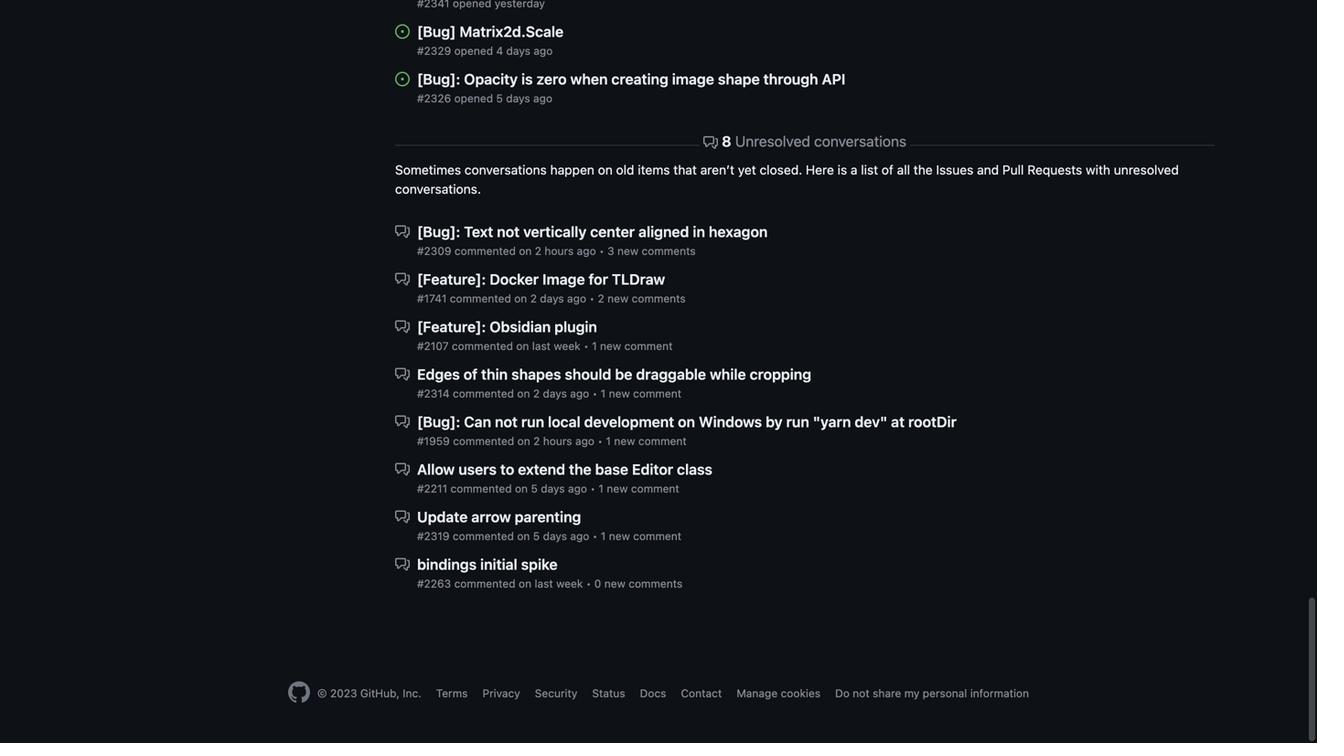 Task type: describe. For each thing, give the bounding box(es) containing it.
rootdir
[[908, 414, 957, 431]]

new inside the [bug]: can not run local development on windows by run "yarn dev" at rootdir #1959 commented on 2 hours ago • 1 new comment
[[614, 435, 635, 448]]

be
[[615, 366, 633, 384]]

text
[[464, 224, 493, 241]]

by
[[766, 414, 783, 431]]

comments inside [bug]: text not vertically center aligned in hexagon #2309 commented on 2 hours ago • 3 new comments
[[642, 245, 696, 258]]

[bug]: can not run local development on windows by run "yarn dev" at rootdir #1959 commented on 2 hours ago • 1 new comment
[[417, 414, 957, 448]]

[feature]: docker image for tldraw #1741 commented on 2 days ago • 2 new comments
[[417, 271, 686, 306]]

for
[[589, 271, 608, 289]]

2 down [feature]: docker image for tldraw link in the top of the page
[[530, 293, 537, 306]]

ago inside [feature]: docker image for tldraw #1741 commented on 2 days ago • 2 new comments
[[567, 293, 586, 306]]

development
[[584, 414, 674, 431]]

center
[[590, 224, 635, 241]]

unresolved
[[735, 133, 811, 150]]

new inside [feature]: obsidian plugin #2107 commented on last week • 1 new comment
[[600, 340, 621, 353]]

extend
[[518, 462, 565, 479]]

arrow
[[471, 509, 511, 526]]

terms link
[[436, 688, 468, 701]]

1 inside the [bug]: can not run local development on windows by run "yarn dev" at rootdir #1959 commented on 2 hours ago • 1 new comment
[[606, 435, 611, 448]]

spike
[[521, 557, 558, 574]]

manage
[[737, 688, 778, 701]]

• inside the edges of thin shapes should be draggable while cropping #2314 commented on 2 days ago • 1 new comment
[[592, 388, 598, 401]]

[feature]: for [feature]: docker image for tldraw
[[417, 271, 486, 289]]

comment discussion image for [bug]: can not run local development on windows by run "yarn dev" at rootdir
[[395, 415, 410, 430]]

commented inside bindings initial spike #2263 commented on last week • 0 new comments
[[454, 578, 516, 591]]

• inside [feature]: obsidian plugin #2107 commented on last week • 1 new comment
[[584, 340, 589, 353]]

inc.
[[403, 688, 422, 701]]

contact link
[[681, 688, 722, 701]]

allow users to extend the base editor class #2211 commented on 5 days ago • 1 new comment
[[417, 462, 713, 496]]

on up extend
[[517, 435, 530, 448]]

8
[[722, 133, 731, 150]]

• inside bindings initial spike #2263 commented on last week • 0 new comments
[[586, 578, 591, 591]]

• inside [bug]: text not vertically center aligned in hexagon #2309 commented on 2 hours ago • 3 new comments
[[599, 245, 604, 258]]

commented inside [bug]: text not vertically center aligned in hexagon #2309 commented on 2 hours ago • 3 new comments
[[455, 245, 516, 258]]

contact
[[681, 688, 722, 701]]

days inside '[bug] matrix2d.scale #2329 opened 4 days ago'
[[506, 45, 531, 58]]

[bug]: can not run local development on windows by run "yarn dev" at rootdir link
[[417, 414, 957, 431]]

comment inside the edges of thin shapes should be draggable while cropping #2314 commented on 2 days ago • 1 new comment
[[633, 388, 682, 401]]

homepage image
[[288, 682, 310, 704]]

1 inside allow users to extend the base editor class #2211 commented on 5 days ago • 1 new comment
[[599, 483, 604, 496]]

privacy
[[483, 688, 520, 701]]

5 inside update arrow parenting #2319 commented on 5 days ago • 1 new comment
[[533, 531, 540, 543]]

comments inside [feature]: docker image for tldraw #1741 commented on 2 days ago • 2 new comments
[[632, 293, 686, 306]]

5 inside allow users to extend the base editor class #2211 commented on 5 days ago • 1 new comment
[[531, 483, 538, 496]]

do
[[835, 688, 850, 701]]

with
[[1086, 163, 1111, 178]]

parenting
[[515, 509, 581, 526]]

"yarn
[[813, 414, 851, 431]]

issue opened image
[[395, 72, 410, 87]]

days inside update arrow parenting #2319 commented on 5 days ago • 1 new comment
[[543, 531, 567, 543]]

last for plugin
[[532, 340, 551, 353]]

editor
[[632, 462, 673, 479]]

[feature]: docker image for tldraw link
[[417, 271, 665, 289]]

comment inside allow users to extend the base editor class #2211 commented on 5 days ago • 1 new comment
[[631, 483, 680, 496]]

new inside [feature]: docker image for tldraw #1741 commented on 2 days ago • 2 new comments
[[608, 293, 629, 306]]

2 inside [bug]: text not vertically center aligned in hexagon #2309 commented on 2 hours ago • 3 new comments
[[535, 245, 542, 258]]

information
[[970, 688, 1029, 701]]

days inside [feature]: docker image for tldraw #1741 commented on 2 days ago • 2 new comments
[[540, 293, 564, 306]]

to
[[500, 462, 514, 479]]

new inside allow users to extend the base editor class #2211 commented on 5 days ago • 1 new comment
[[607, 483, 628, 496]]

old
[[616, 163, 634, 178]]

a
[[851, 163, 858, 178]]

2 down for
[[598, 293, 604, 306]]

bindings initial spike #2263 commented on last week • 0 new comments
[[417, 557, 683, 591]]

personal
[[923, 688, 967, 701]]

share
[[873, 688, 901, 701]]

4
[[496, 45, 503, 58]]

[bug] matrix2d.scale #2329 opened 4 days ago
[[417, 23, 564, 58]]

security
[[535, 688, 578, 701]]

on inside update arrow parenting #2319 commented on 5 days ago • 1 new comment
[[517, 531, 530, 543]]

ago inside allow users to extend the base editor class #2211 commented on 5 days ago • 1 new comment
[[568, 483, 587, 496]]

week for plugin
[[554, 340, 581, 353]]

docs
[[640, 688, 666, 701]]

through
[[764, 71, 818, 88]]

hexagon
[[709, 224, 768, 241]]

windows
[[699, 414, 762, 431]]

yet
[[738, 163, 756, 178]]

all
[[897, 163, 910, 178]]

not inside button
[[853, 688, 870, 701]]

sometimes conversations happen on old items that aren't yet closed.     here is a list of all the issues and pull requests with unresolved conversations.
[[395, 163, 1179, 197]]

not for run
[[495, 414, 518, 431]]

creating
[[612, 71, 669, 88]]

matrix2d.scale
[[460, 23, 564, 41]]

commented inside the edges of thin shapes should be draggable while cropping #2314 commented on 2 days ago • 1 new comment
[[453, 388, 514, 401]]

happen
[[550, 163, 595, 178]]

docs link
[[640, 688, 666, 701]]

base
[[595, 462, 629, 479]]

and
[[977, 163, 999, 178]]

on inside the edges of thin shapes should be draggable while cropping #2314 commented on 2 days ago • 1 new comment
[[517, 388, 530, 401]]

[feature]: obsidian plugin #2107 commented on last week • 1 new comment
[[417, 319, 673, 353]]

thin
[[481, 366, 508, 384]]

docker
[[490, 271, 539, 289]]

on inside bindings initial spike #2263 commented on last week • 0 new comments
[[519, 578, 532, 591]]

#2319
[[417, 531, 450, 543]]

3
[[608, 245, 614, 258]]

[bug]: for [bug]: can not run local development on windows by run "yarn dev" at rootdir
[[417, 414, 460, 431]]

should
[[565, 366, 612, 384]]

commented inside the [bug]: can not run local development on windows by run "yarn dev" at rootdir #1959 commented on 2 hours ago • 1 new comment
[[453, 435, 514, 448]]

1 inside update arrow parenting #2319 commented on 5 days ago • 1 new comment
[[601, 531, 606, 543]]

sometimes
[[395, 163, 461, 178]]

allow users to extend the base editor class link
[[417, 462, 713, 479]]

security link
[[535, 688, 578, 701]]

days inside the edges of thin shapes should be draggable while cropping #2314 commented on 2 days ago • 1 new comment
[[543, 388, 567, 401]]

vertically
[[523, 224, 587, 241]]

update arrow parenting link
[[417, 509, 581, 526]]

ago inside the edges of thin shapes should be draggable while cropping #2314 commented on 2 days ago • 1 new comment
[[570, 388, 589, 401]]

plugin
[[555, 319, 597, 336]]



Task type: locate. For each thing, give the bounding box(es) containing it.
1 comment discussion image from the top
[[395, 225, 410, 240]]

here
[[806, 163, 834, 178]]

last for spike
[[535, 578, 553, 591]]

on up docker
[[519, 245, 532, 258]]

comment discussion image
[[703, 136, 718, 150], [395, 320, 410, 335], [395, 415, 410, 430], [395, 510, 410, 525], [395, 558, 410, 573]]

at
[[891, 414, 905, 431]]

1 vertical spatial conversations
[[465, 163, 547, 178]]

ago down [bug]: text not vertically center aligned in hexagon link
[[577, 245, 596, 258]]

days down parenting
[[543, 531, 567, 543]]

is inside [bug]: opacity is zero when creating image shape through api #2326 opened 5 days ago
[[521, 71, 533, 88]]

0 vertical spatial conversations
[[814, 133, 907, 150]]

allow
[[417, 462, 455, 479]]

2 vertical spatial [bug]:
[[417, 414, 460, 431]]

last
[[532, 340, 551, 353], [535, 578, 553, 591]]

status link
[[592, 688, 625, 701]]

[feature]: for [feature]: obsidian plugin
[[417, 319, 486, 336]]

comment discussion image for allow
[[395, 463, 410, 478]]

1 horizontal spatial conversations
[[814, 133, 907, 150]]

on left windows
[[678, 414, 695, 431]]

1 vertical spatial of
[[464, 366, 478, 384]]

on down spike
[[519, 578, 532, 591]]

0 vertical spatial week
[[554, 340, 581, 353]]

week inside bindings initial spike #2263 commented on last week • 0 new comments
[[556, 578, 583, 591]]

comments right '0'
[[629, 578, 683, 591]]

github,
[[360, 688, 400, 701]]

run
[[521, 414, 544, 431], [786, 414, 809, 431]]

commented down thin
[[453, 388, 514, 401]]

[bug]: up #2309
[[417, 224, 460, 241]]

is inside sometimes conversations happen on old items that aren't yet closed.     here is a list of all the issues and pull requests with unresolved conversations.
[[838, 163, 847, 178]]

#1741
[[417, 293, 447, 306]]

of inside sometimes conversations happen on old items that aren't yet closed.     here is a list of all the issues and pull requests with unresolved conversations.
[[882, 163, 894, 178]]

week for spike
[[556, 578, 583, 591]]

commented inside update arrow parenting #2319 commented on 5 days ago • 1 new comment
[[453, 531, 514, 543]]

5 down parenting
[[533, 531, 540, 543]]

1 down development
[[606, 435, 611, 448]]

draggable
[[636, 366, 706, 384]]

hours inside the [bug]: can not run local development on windows by run "yarn dev" at rootdir #1959 commented on 2 hours ago • 1 new comment
[[543, 435, 572, 448]]

comment discussion image for edges
[[395, 368, 410, 382]]

conversations up a
[[814, 133, 907, 150]]

days right 4
[[506, 45, 531, 58]]

on inside sometimes conversations happen on old items that aren't yet closed.     here is a list of all the issues and pull requests with unresolved conversations.
[[598, 163, 613, 178]]

0 vertical spatial [bug]:
[[417, 71, 460, 88]]

image
[[672, 71, 714, 88]]

hours down local
[[543, 435, 572, 448]]

do not share my personal information
[[835, 688, 1029, 701]]

commented down bindings initial spike link
[[454, 578, 516, 591]]

not right do
[[853, 688, 870, 701]]

bindings initial spike link
[[417, 557, 558, 574]]

3 comment discussion image from the top
[[395, 368, 410, 382]]

class
[[677, 462, 713, 479]]

1 vertical spatial comments
[[632, 293, 686, 306]]

• inside the [bug]: can not run local development on windows by run "yarn dev" at rootdir #1959 commented on 2 hours ago • 1 new comment
[[598, 435, 603, 448]]

2 vertical spatial comments
[[629, 578, 683, 591]]

0 vertical spatial not
[[497, 224, 520, 241]]

conversations left happen
[[465, 163, 547, 178]]

terms
[[436, 688, 468, 701]]

2 vertical spatial 5
[[533, 531, 540, 543]]

issue opened image
[[395, 25, 410, 39]]

when
[[570, 71, 608, 88]]

ago inside [bug]: opacity is zero when creating image shape through api #2326 opened 5 days ago
[[533, 92, 553, 105]]

1 vertical spatial hours
[[543, 435, 572, 448]]

not inside [bug]: text not vertically center aligned in hexagon #2309 commented on 2 hours ago • 3 new comments
[[497, 224, 520, 241]]

1 down "edges of thin shapes should be draggable while cropping" link
[[601, 388, 606, 401]]

initial
[[480, 557, 518, 574]]

commented down docker
[[450, 293, 511, 306]]

[bug]: for [bug]: text not vertically center aligned in hexagon
[[417, 224, 460, 241]]

• down should
[[592, 388, 598, 401]]

new
[[618, 245, 639, 258], [608, 293, 629, 306], [600, 340, 621, 353], [609, 388, 630, 401], [614, 435, 635, 448], [607, 483, 628, 496], [609, 531, 630, 543], [604, 578, 626, 591]]

© 2023 github, inc.
[[317, 688, 422, 701]]

issues
[[936, 163, 974, 178]]

[bug]: opacity is zero when creating image shape through api #2326 opened 5 days ago
[[417, 71, 846, 105]]

of inside the edges of thin shapes should be draggable while cropping #2314 commented on 2 days ago • 1 new comment
[[464, 366, 478, 384]]

ago inside [bug]: text not vertically center aligned in hexagon #2309 commented on 2 hours ago • 3 new comments
[[577, 245, 596, 258]]

2 down shapes
[[533, 388, 540, 401]]

hours inside [bug]: text not vertically center aligned in hexagon #2309 commented on 2 hours ago • 3 new comments
[[545, 245, 574, 258]]

last inside bindings initial spike #2263 commented on last week • 0 new comments
[[535, 578, 553, 591]]

items
[[638, 163, 670, 178]]

conversations inside sometimes conversations happen on old items that aren't yet closed.     here is a list of all the issues and pull requests with unresolved conversations.
[[465, 163, 547, 178]]

4 comment discussion image from the top
[[395, 463, 410, 478]]

requests
[[1028, 163, 1082, 178]]

not inside the [bug]: can not run local development on windows by run "yarn dev" at rootdir #1959 commented on 2 hours ago • 1 new comment
[[495, 414, 518, 431]]

[bug]: opacity is zero when creating image shape through api link
[[417, 71, 846, 88]]

while
[[710, 366, 746, 384]]

commented down users
[[451, 483, 512, 496]]

1 [bug]: from the top
[[417, 71, 460, 88]]

run right by
[[786, 414, 809, 431]]

is left "zero"
[[521, 71, 533, 88]]

comment discussion image for [feature]: obsidian plugin
[[395, 320, 410, 335]]

comment discussion image for bindings initial spike
[[395, 558, 410, 573]]

is left a
[[838, 163, 847, 178]]

1 [feature]: from the top
[[417, 271, 486, 289]]

0 vertical spatial [feature]:
[[417, 271, 486, 289]]

my
[[904, 688, 920, 701]]

ago down allow users to extend the base editor class link
[[568, 483, 587, 496]]

[bug]: inside [bug]: opacity is zero when creating image shape through api #2326 opened 5 days ago
[[417, 71, 460, 88]]

opened down [bug] matrix2d.scale link
[[454, 45, 493, 58]]

zero
[[537, 71, 567, 88]]

commented inside [feature]: docker image for tldraw #1741 commented on 2 days ago • 2 new comments
[[450, 293, 511, 306]]

[bug]: up #2326 in the top left of the page
[[417, 71, 460, 88]]

last down spike
[[535, 578, 553, 591]]

days down shapes
[[543, 388, 567, 401]]

image
[[543, 271, 585, 289]]

0
[[594, 578, 601, 591]]

week
[[554, 340, 581, 353], [556, 578, 583, 591]]

1 run from the left
[[521, 414, 544, 431]]

local
[[548, 414, 581, 431]]

that
[[674, 163, 697, 178]]

1 vertical spatial not
[[495, 414, 518, 431]]

week down plugin
[[554, 340, 581, 353]]

1 inside [feature]: obsidian plugin #2107 commented on last week • 1 new comment
[[592, 340, 597, 353]]

1 vertical spatial week
[[556, 578, 583, 591]]

on down parenting
[[517, 531, 530, 543]]

days down [feature]: docker image for tldraw link in the top of the page
[[540, 293, 564, 306]]

of left thin
[[464, 366, 478, 384]]

• down plugin
[[584, 340, 589, 353]]

cropping
[[750, 366, 812, 384]]

2 vertical spatial not
[[853, 688, 870, 701]]

#2314
[[417, 388, 450, 401]]

edges
[[417, 366, 460, 384]]

• up base
[[598, 435, 603, 448]]

• inside allow users to extend the base editor class #2211 commented on 5 days ago • 1 new comment
[[590, 483, 596, 496]]

1 vertical spatial opened
[[454, 92, 493, 105]]

ago down image
[[567, 293, 586, 306]]

on inside [feature]: docker image for tldraw #1741 commented on 2 days ago • 2 new comments
[[514, 293, 527, 306]]

1 down base
[[599, 483, 604, 496]]

ago inside '[bug] matrix2d.scale #2329 opened 4 days ago'
[[534, 45, 553, 58]]

edges of thin shapes should be draggable while cropping link
[[417, 366, 812, 384]]

comment discussion image for [feature]:
[[395, 273, 410, 287]]

obsidian
[[490, 319, 551, 336]]

comments down tldraw
[[632, 293, 686, 306]]

comments inside bindings initial spike #2263 commented on last week • 0 new comments
[[629, 578, 683, 591]]

• left '0'
[[586, 578, 591, 591]]

1 horizontal spatial the
[[914, 163, 933, 178]]

comment discussion image
[[395, 225, 410, 240], [395, 273, 410, 287], [395, 368, 410, 382], [395, 463, 410, 478]]

ago down parenting
[[570, 531, 589, 543]]

of left all on the right top
[[882, 163, 894, 178]]

#1959
[[417, 435, 450, 448]]

1 vertical spatial 5
[[531, 483, 538, 496]]

on down shapes
[[517, 388, 530, 401]]

2 [bug]: from the top
[[417, 224, 460, 241]]

0 vertical spatial is
[[521, 71, 533, 88]]

the
[[914, 163, 933, 178], [569, 462, 592, 479]]

1 down plugin
[[592, 340, 597, 353]]

shape
[[718, 71, 760, 88]]

[feature]: up #2107
[[417, 319, 486, 336]]

commented inside allow users to extend the base editor class #2211 commented on 5 days ago • 1 new comment
[[451, 483, 512, 496]]

comments down aligned
[[642, 245, 696, 258]]

comment inside [feature]: obsidian plugin #2107 commented on last week • 1 new comment
[[624, 340, 673, 353]]

week inside [feature]: obsidian plugin #2107 commented on last week • 1 new comment
[[554, 340, 581, 353]]

[feature]: inside [feature]: obsidian plugin #2107 commented on last week • 1 new comment
[[417, 319, 486, 336]]

can
[[464, 414, 491, 431]]

#2211
[[417, 483, 448, 496]]

the right all on the right top
[[914, 163, 933, 178]]

not for vertically
[[497, 224, 520, 241]]

[bug]: text not vertically center aligned in hexagon link
[[417, 224, 768, 241]]

1 horizontal spatial run
[[786, 414, 809, 431]]

update
[[417, 509, 468, 526]]

• up '0'
[[593, 531, 598, 543]]

1 inside the edges of thin shapes should be draggable while cropping #2314 commented on 2 days ago • 1 new comment
[[601, 388, 606, 401]]

#2107
[[417, 340, 449, 353]]

comment discussion image for [bug]:
[[395, 225, 410, 240]]

[feature]: inside [feature]: docker image for tldraw #1741 commented on 2 days ago • 2 new comments
[[417, 271, 486, 289]]

[bug]: up #1959
[[417, 414, 460, 431]]

commented
[[455, 245, 516, 258], [450, 293, 511, 306], [452, 340, 513, 353], [453, 388, 514, 401], [453, 435, 514, 448], [451, 483, 512, 496], [453, 531, 514, 543], [454, 578, 516, 591]]

[bug]
[[417, 23, 456, 41]]

comment inside the [bug]: can not run local development on windows by run "yarn dev" at rootdir #1959 commented on 2 hours ago • 1 new comment
[[638, 435, 687, 448]]

5 inside [bug]: opacity is zero when creating image shape through api #2326 opened 5 days ago
[[496, 92, 503, 105]]

#2326
[[417, 92, 451, 105]]

• inside [feature]: docker image for tldraw #1741 commented on 2 days ago • 2 new comments
[[590, 293, 595, 306]]

[bug]: inside [bug]: text not vertically center aligned in hexagon #2309 commented on 2 hours ago • 3 new comments
[[417, 224, 460, 241]]

hours down vertically
[[545, 245, 574, 258]]

#2263
[[417, 578, 451, 591]]

0 vertical spatial last
[[532, 340, 551, 353]]

week left '0'
[[556, 578, 583, 591]]

comment inside update arrow parenting #2319 commented on 5 days ago • 1 new comment
[[633, 531, 682, 543]]

1 vertical spatial is
[[838, 163, 847, 178]]

1 horizontal spatial is
[[838, 163, 847, 178]]

shapes
[[511, 366, 561, 384]]

0 horizontal spatial run
[[521, 414, 544, 431]]

closed.
[[760, 163, 803, 178]]

on down docker
[[514, 293, 527, 306]]

the inside sometimes conversations happen on old items that aren't yet closed.     here is a list of all the issues and pull requests with unresolved conversations.
[[914, 163, 933, 178]]

last down obsidian at top left
[[532, 340, 551, 353]]

0 vertical spatial comments
[[642, 245, 696, 258]]

list
[[861, 163, 878, 178]]

edges of thin shapes should be draggable while cropping #2314 commented on 2 days ago • 1 new comment
[[417, 366, 812, 401]]

on down extend
[[515, 483, 528, 496]]

2 [feature]: from the top
[[417, 319, 486, 336]]

ago inside update arrow parenting #2319 commented on 5 days ago • 1 new comment
[[570, 531, 589, 543]]

3 [bug]: from the top
[[417, 414, 460, 431]]

aren't
[[700, 163, 735, 178]]

2
[[535, 245, 542, 258], [530, 293, 537, 306], [598, 293, 604, 306], [533, 388, 540, 401], [533, 435, 540, 448]]

0 horizontal spatial the
[[569, 462, 592, 479]]

5 down 'opacity'
[[496, 92, 503, 105]]

2 comment discussion image from the top
[[395, 273, 410, 287]]

[feature]: up #1741
[[417, 271, 486, 289]]

days down extend
[[541, 483, 565, 496]]

not right text
[[497, 224, 520, 241]]

#2309
[[417, 245, 451, 258]]

2 opened from the top
[[454, 92, 493, 105]]

0 vertical spatial opened
[[454, 45, 493, 58]]

©
[[317, 688, 327, 701]]

privacy link
[[483, 688, 520, 701]]

0 vertical spatial 5
[[496, 92, 503, 105]]

1 vertical spatial last
[[535, 578, 553, 591]]

on inside [feature]: obsidian plugin #2107 commented on last week • 1 new comment
[[516, 340, 529, 353]]

2 inside the [bug]: can not run local development on windows by run "yarn dev" at rootdir #1959 commented on 2 hours ago • 1 new comment
[[533, 435, 540, 448]]

ago down "zero"
[[533, 92, 553, 105]]

update arrow parenting #2319 commented on 5 days ago • 1 new comment
[[417, 509, 682, 543]]

days down 'opacity'
[[506, 92, 530, 105]]

opacity
[[464, 71, 518, 88]]

1 horizontal spatial of
[[882, 163, 894, 178]]

[bug]: inside the [bug]: can not run local development on windows by run "yarn dev" at rootdir #1959 commented on 2 hours ago • 1 new comment
[[417, 414, 460, 431]]

not right can
[[495, 414, 518, 431]]

• left 3
[[599, 245, 604, 258]]

0 horizontal spatial is
[[521, 71, 533, 88]]

opened
[[454, 45, 493, 58], [454, 92, 493, 105]]

on inside [bug]: text not vertically center aligned in hexagon #2309 commented on 2 hours ago • 3 new comments
[[519, 245, 532, 258]]

commented down can
[[453, 435, 514, 448]]

opened down 'opacity'
[[454, 92, 493, 105]]

0 vertical spatial hours
[[545, 245, 574, 258]]

new inside [bug]: text not vertically center aligned in hexagon #2309 commented on 2 hours ago • 3 new comments
[[618, 245, 639, 258]]

pull
[[1003, 163, 1024, 178]]

• down for
[[590, 293, 595, 306]]

ago down local
[[575, 435, 595, 448]]

commented up thin
[[452, 340, 513, 353]]

0 vertical spatial the
[[914, 163, 933, 178]]

hours
[[545, 245, 574, 258], [543, 435, 572, 448]]

do not share my personal information button
[[835, 686, 1029, 703]]

users
[[459, 462, 497, 479]]

commented down text
[[455, 245, 516, 258]]

new inside update arrow parenting #2319 commented on 5 days ago • 1 new comment
[[609, 531, 630, 543]]

0 vertical spatial of
[[882, 163, 894, 178]]

opened inside [bug]: opacity is zero when creating image shape through api #2326 opened 5 days ago
[[454, 92, 493, 105]]

on down obsidian at top left
[[516, 340, 529, 353]]

is
[[521, 71, 533, 88], [838, 163, 847, 178]]

1 vertical spatial [bug]:
[[417, 224, 460, 241]]

ago
[[534, 45, 553, 58], [533, 92, 553, 105], [577, 245, 596, 258], [567, 293, 586, 306], [570, 388, 589, 401], [575, 435, 595, 448], [568, 483, 587, 496], [570, 531, 589, 543]]

ago inside the [bug]: can not run local development on windows by run "yarn dev" at rootdir #1959 commented on 2 hours ago • 1 new comment
[[575, 435, 595, 448]]

on left old
[[598, 163, 613, 178]]

opened inside '[bug] matrix2d.scale #2329 opened 4 days ago'
[[454, 45, 493, 58]]

cookies
[[781, 688, 821, 701]]

0 horizontal spatial conversations
[[465, 163, 547, 178]]

ago up "zero"
[[534, 45, 553, 58]]

1 up '0'
[[601, 531, 606, 543]]

2 inside the edges of thin shapes should be draggable while cropping #2314 commented on 2 days ago • 1 new comment
[[533, 388, 540, 401]]

comment discussion image for update arrow parenting
[[395, 510, 410, 525]]

[bug]: for [bug]: opacity is zero when creating image shape through api
[[417, 71, 460, 88]]

in
[[693, 224, 705, 241]]

0 horizontal spatial of
[[464, 366, 478, 384]]

• down base
[[590, 483, 596, 496]]

last inside [feature]: obsidian plugin #2107 commented on last week • 1 new comment
[[532, 340, 551, 353]]

status
[[592, 688, 625, 701]]

5 down extend
[[531, 483, 538, 496]]

ago down should
[[570, 388, 589, 401]]

• inside update arrow parenting #2319 commented on 5 days ago • 1 new comment
[[593, 531, 598, 543]]

1 vertical spatial the
[[569, 462, 592, 479]]

days inside [bug]: opacity is zero when creating image shape through api #2326 opened 5 days ago
[[506, 92, 530, 105]]

2 run from the left
[[786, 414, 809, 431]]

new inside the edges of thin shapes should be draggable while cropping #2314 commented on 2 days ago • 1 new comment
[[609, 388, 630, 401]]

run left local
[[521, 414, 544, 431]]

manage cookies
[[737, 688, 821, 701]]

2 up extend
[[533, 435, 540, 448]]

commented inside [feature]: obsidian plugin #2107 commented on last week • 1 new comment
[[452, 340, 513, 353]]

new inside bindings initial spike #2263 commented on last week • 0 new comments
[[604, 578, 626, 591]]

manage cookies button
[[737, 686, 821, 703]]

1 opened from the top
[[454, 45, 493, 58]]

commented down arrow
[[453, 531, 514, 543]]

1 vertical spatial [feature]:
[[417, 319, 486, 336]]

the left base
[[569, 462, 592, 479]]

on inside allow users to extend the base editor class #2211 commented on 5 days ago • 1 new comment
[[515, 483, 528, 496]]

the inside allow users to extend the base editor class #2211 commented on 5 days ago • 1 new comment
[[569, 462, 592, 479]]

[bug]:
[[417, 71, 460, 88], [417, 224, 460, 241], [417, 414, 460, 431]]

2 down vertically
[[535, 245, 542, 258]]

days inside allow users to extend the base editor class #2211 commented on 5 days ago • 1 new comment
[[541, 483, 565, 496]]



Task type: vqa. For each thing, say whether or not it's contained in the screenshot.


